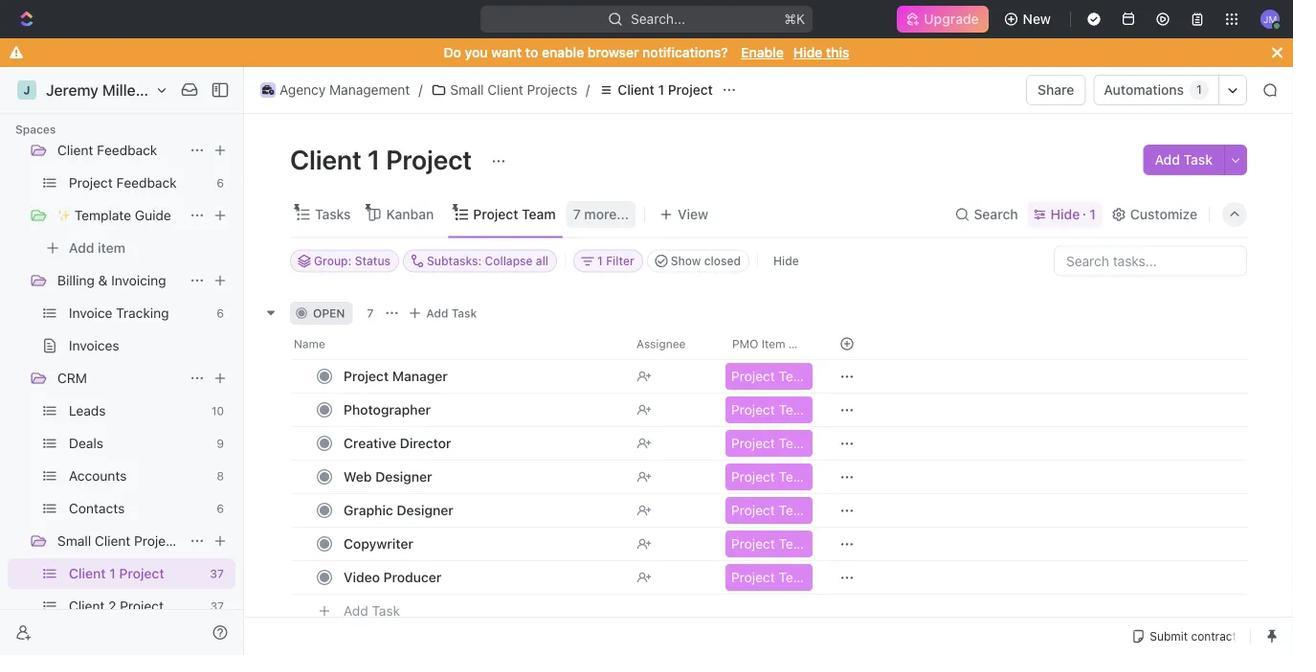 Task type: vqa. For each thing, say whether or not it's contained in the screenshot.


Task type: locate. For each thing, give the bounding box(es) containing it.
project feedback
[[69, 175, 177, 191]]

upgrade
[[925, 11, 979, 27]]

team for graphic designer
[[779, 502, 813, 518]]

hide right search at the top of the page
[[1051, 206, 1081, 222]]

guide
[[135, 207, 171, 223]]

0 vertical spatial client 1 project
[[618, 82, 713, 98]]

0 vertical spatial 37
[[210, 567, 224, 580]]

projects
[[527, 82, 578, 98], [134, 533, 185, 549]]

small
[[451, 82, 484, 98], [57, 533, 91, 549]]

✨ template guide link
[[57, 200, 182, 231]]

client 1 project down do you want to enable browser notifications? enable hide this
[[618, 82, 713, 98]]

0 vertical spatial add task button
[[1144, 145, 1225, 175]]

feedback up the project feedback
[[97, 142, 157, 158]]

task up customize
[[1184, 152, 1214, 168]]

1 vertical spatial add task
[[427, 306, 477, 319]]

2 vertical spatial client 1 project
[[69, 566, 164, 581]]

1 horizontal spatial small client projects link
[[427, 79, 583, 102]]

1 project team button from the top
[[722, 359, 817, 393]]

0 vertical spatial task
[[1184, 152, 1214, 168]]

hide 1
[[1051, 206, 1097, 222]]

add task button up name dropdown button
[[404, 301, 485, 324]]

client up the project feedback
[[57, 142, 93, 158]]

project for project team 'dropdown button' related to graphic
[[732, 502, 776, 518]]

feedback
[[97, 142, 157, 158], [116, 175, 177, 191]]

hide inside button
[[774, 254, 800, 268]]

hide right closed on the right top of the page
[[774, 254, 800, 268]]

7 right open
[[367, 306, 374, 319]]

add task down 'video'
[[344, 603, 400, 618]]

0 horizontal spatial small
[[57, 533, 91, 549]]

project team button for creative
[[722, 426, 817, 460]]

1 vertical spatial designer
[[397, 502, 454, 518]]

0 horizontal spatial client 1 project link
[[69, 558, 202, 589]]

feedback up guide
[[116, 175, 177, 191]]

2 horizontal spatial client 1 project
[[618, 82, 713, 98]]

producer
[[384, 569, 442, 585]]

graphic designer
[[344, 502, 454, 518]]

1 horizontal spatial 7
[[573, 206, 581, 222]]

assignee
[[637, 337, 686, 350]]

workspace
[[158, 81, 237, 99]]

2 vertical spatial task
[[372, 603, 400, 618]]

kanban
[[386, 206, 434, 222]]

upgrade link
[[898, 6, 989, 33]]

jm
[[1264, 13, 1278, 24]]

invoices
[[69, 338, 119, 353]]

2 vertical spatial add task button
[[335, 599, 408, 622]]

0 vertical spatial designer
[[376, 468, 432, 484]]

6 right project feedback link
[[217, 176, 224, 190]]

type
[[789, 337, 816, 350]]

creative director link
[[339, 429, 622, 457]]

browser
[[588, 45, 639, 60]]

2 37 from the top
[[210, 600, 224, 613]]

1 inside "1 filter" dropdown button
[[598, 254, 603, 268]]

spaces
[[15, 123, 56, 136]]

client 1 project up kanban link at the top of the page
[[290, 143, 478, 175]]

deals
[[69, 435, 103, 451]]

client 1 project link
[[594, 79, 718, 102], [69, 558, 202, 589]]

0 horizontal spatial small client projects link
[[57, 526, 185, 556]]

client feedback
[[57, 142, 157, 158]]

0 vertical spatial hide
[[794, 45, 823, 60]]

director
[[400, 435, 452, 451]]

task up name dropdown button
[[452, 306, 477, 319]]

feedback inside project feedback link
[[116, 175, 177, 191]]

billing & invoicing
[[57, 272, 166, 288]]

group:
[[314, 254, 352, 268]]

project team button
[[722, 359, 817, 393], [722, 392, 817, 427], [722, 426, 817, 460], [722, 459, 817, 494], [722, 493, 817, 527], [722, 526, 817, 561], [722, 560, 817, 594]]

4 project team button from the top
[[722, 459, 817, 494]]

6 up invoices link
[[217, 306, 224, 320]]

new button
[[997, 4, 1063, 34]]

2 6 from the top
[[217, 306, 224, 320]]

project team for photographer
[[732, 401, 813, 417]]

item
[[98, 240, 126, 256]]

0 horizontal spatial 7
[[367, 306, 374, 319]]

small client projects link down 'want'
[[427, 79, 583, 102]]

6 down 8 in the left bottom of the page
[[217, 502, 224, 515]]

2 vertical spatial hide
[[774, 254, 800, 268]]

add task button down 'video'
[[335, 599, 408, 622]]

1 vertical spatial hide
[[1051, 206, 1081, 222]]

6 for feedback
[[217, 176, 224, 190]]

1 6 from the top
[[217, 176, 224, 190]]

search...
[[631, 11, 686, 27]]

1 / from the left
[[419, 82, 423, 98]]

agency
[[280, 82, 326, 98]]

project for project's project team 'dropdown button'
[[732, 368, 776, 384]]

kanban link
[[383, 201, 434, 228]]

show closed button
[[647, 250, 750, 272]]

7 for 7 more...
[[573, 206, 581, 222]]

video
[[344, 569, 380, 585]]

add item
[[69, 240, 126, 256]]

0 horizontal spatial small client projects
[[57, 533, 185, 549]]

do you want to enable browser notifications? enable hide this
[[444, 45, 850, 60]]

status
[[355, 254, 391, 268]]

1 vertical spatial small client projects
[[57, 533, 185, 549]]

7 left more...
[[573, 206, 581, 222]]

project team for web designer
[[732, 468, 813, 484]]

do
[[444, 45, 462, 60]]

designer
[[376, 468, 432, 484], [397, 502, 454, 518]]

1 vertical spatial add task button
[[404, 301, 485, 324]]

task for add task button to the bottom
[[372, 603, 400, 618]]

2 horizontal spatial add task
[[1156, 152, 1214, 168]]

new
[[1024, 11, 1052, 27]]

pmo item type button
[[721, 328, 817, 359]]

add up customize
[[1156, 152, 1181, 168]]

client down 'want'
[[488, 82, 524, 98]]

client feedback link
[[57, 135, 182, 166]]

invoice
[[69, 305, 113, 321]]

add task for add task button to the top
[[1156, 152, 1214, 168]]

sidebar navigation
[[0, 67, 248, 655]]

/
[[419, 82, 423, 98], [586, 82, 590, 98]]

client down contacts
[[95, 533, 131, 549]]

small client projects down contacts link
[[57, 533, 185, 549]]

client 1 project inside the sidebar navigation
[[69, 566, 164, 581]]

hide for hide
[[774, 254, 800, 268]]

add task button
[[1144, 145, 1225, 175], [404, 301, 485, 324], [335, 599, 408, 622]]

view button
[[653, 192, 716, 237]]

photographer
[[344, 401, 431, 417]]

add left item
[[69, 240, 94, 256]]

/ right management
[[419, 82, 423, 98]]

0 horizontal spatial projects
[[134, 533, 185, 549]]

leads
[[69, 403, 106, 419]]

small client projects link down contacts link
[[57, 526, 185, 556]]

projects down enable
[[527, 82, 578, 98]]

add task up name dropdown button
[[427, 306, 477, 319]]

team
[[522, 206, 556, 222], [779, 368, 813, 384], [779, 401, 813, 417], [779, 435, 813, 451], [779, 468, 813, 484], [779, 502, 813, 518], [779, 535, 813, 551], [779, 569, 813, 585]]

add task for add task button to the bottom
[[344, 603, 400, 618]]

1 vertical spatial small client projects link
[[57, 526, 185, 556]]

1 horizontal spatial small
[[451, 82, 484, 98]]

1 vertical spatial client 1 project link
[[69, 558, 202, 589]]

feedback inside "client feedback" link
[[97, 142, 157, 158]]

designer down web designer
[[397, 502, 454, 518]]

0 vertical spatial feedback
[[97, 142, 157, 158]]

0 vertical spatial small client projects
[[451, 82, 578, 98]]

task down video producer
[[372, 603, 400, 618]]

notifications?
[[643, 45, 728, 60]]

2 horizontal spatial task
[[1184, 152, 1214, 168]]

37
[[210, 567, 224, 580], [210, 600, 224, 613]]

add
[[1156, 152, 1181, 168], [69, 240, 94, 256], [427, 306, 449, 319], [344, 603, 369, 618]]

1 37 from the top
[[210, 567, 224, 580]]

0 horizontal spatial add task
[[344, 603, 400, 618]]

0 vertical spatial 7
[[573, 206, 581, 222]]

1 horizontal spatial projects
[[527, 82, 578, 98]]

subtasks: collapse all
[[427, 254, 549, 268]]

0 vertical spatial 6
[[217, 176, 224, 190]]

3 project team button from the top
[[722, 426, 817, 460]]

1 vertical spatial 7
[[367, 306, 374, 319]]

add task button up customize
[[1144, 145, 1225, 175]]

1 vertical spatial feedback
[[116, 175, 177, 191]]

1 vertical spatial 37
[[210, 600, 224, 613]]

add task
[[1156, 152, 1214, 168], [427, 306, 477, 319], [344, 603, 400, 618]]

name button
[[290, 328, 625, 359]]

automations
[[1105, 82, 1185, 98]]

1 vertical spatial projects
[[134, 533, 185, 549]]

1 up 2
[[109, 566, 116, 581]]

small down you
[[451, 82, 484, 98]]

add task up customize
[[1156, 152, 1214, 168]]

7 inside dropdown button
[[573, 206, 581, 222]]

1 vertical spatial 6
[[217, 306, 224, 320]]

client 2 project link
[[69, 591, 203, 622]]

1 vertical spatial client 1 project
[[290, 143, 478, 175]]

2 vertical spatial 6
[[217, 502, 224, 515]]

open
[[313, 306, 345, 319]]

1 horizontal spatial client 1 project
[[290, 143, 478, 175]]

1 horizontal spatial task
[[452, 306, 477, 319]]

small client projects down 'want'
[[451, 82, 578, 98]]

0 horizontal spatial /
[[419, 82, 423, 98]]

project for project team link
[[473, 206, 519, 222]]

designer up the graphic designer
[[376, 468, 432, 484]]

5 project team button from the top
[[722, 493, 817, 527]]

1 inside the sidebar navigation
[[109, 566, 116, 581]]

3 6 from the top
[[217, 502, 224, 515]]

⌘k
[[785, 11, 806, 27]]

0 vertical spatial client 1 project link
[[594, 79, 718, 102]]

1 left 'filter'
[[598, 254, 603, 268]]

1 horizontal spatial /
[[586, 82, 590, 98]]

project team link
[[470, 201, 556, 228]]

client 2 project
[[69, 598, 164, 614]]

1 horizontal spatial small client projects
[[451, 82, 578, 98]]

you
[[465, 45, 488, 60]]

projects down contacts link
[[134, 533, 185, 549]]

0 horizontal spatial client 1 project
[[69, 566, 164, 581]]

feedback for client feedback
[[97, 142, 157, 158]]

add item button
[[8, 233, 236, 263]]

1 vertical spatial small
[[57, 533, 91, 549]]

1 left customize button
[[1090, 206, 1097, 222]]

task
[[1184, 152, 1214, 168], [452, 306, 477, 319], [372, 603, 400, 618]]

Search tasks... text field
[[1055, 247, 1247, 275]]

add up name dropdown button
[[427, 306, 449, 319]]

1 horizontal spatial client 1 project link
[[594, 79, 718, 102]]

client 1 project
[[618, 82, 713, 98], [290, 143, 478, 175], [69, 566, 164, 581]]

client 1 project link up client 2 project link
[[69, 558, 202, 589]]

project for project team 'dropdown button' for creative
[[732, 435, 776, 451]]

search
[[975, 206, 1019, 222]]

client
[[488, 82, 524, 98], [618, 82, 655, 98], [57, 142, 93, 158], [290, 143, 362, 175], [95, 533, 131, 549], [69, 566, 106, 581], [69, 598, 105, 614]]

/ down browser
[[586, 82, 590, 98]]

project for 6th project team 'dropdown button'
[[732, 535, 776, 551]]

business time image
[[262, 85, 274, 95]]

small down contacts
[[57, 533, 91, 549]]

task for add task button to the top
[[1184, 152, 1214, 168]]

client 1 project link down do you want to enable browser notifications? enable hide this
[[594, 79, 718, 102]]

team for project manager
[[779, 368, 813, 384]]

tracking
[[116, 305, 169, 321]]

37 for client 2 project
[[210, 600, 224, 613]]

7 project team button from the top
[[722, 560, 817, 594]]

0 vertical spatial small
[[451, 82, 484, 98]]

2 vertical spatial add task
[[344, 603, 400, 618]]

0 vertical spatial add task
[[1156, 152, 1214, 168]]

0 vertical spatial projects
[[527, 82, 578, 98]]

0 horizontal spatial task
[[372, 603, 400, 618]]

client 1 project up client 2 project
[[69, 566, 164, 581]]

client left 2
[[69, 598, 105, 614]]

hide
[[794, 45, 823, 60], [1051, 206, 1081, 222], [774, 254, 800, 268]]

1 vertical spatial task
[[452, 306, 477, 319]]

project team for graphic designer
[[732, 502, 813, 518]]

client up the tasks
[[290, 143, 362, 175]]

view button
[[653, 201, 716, 228]]

hide left 'this'
[[794, 45, 823, 60]]

tara shultz's workspace, , element
[[17, 80, 36, 100]]

1 horizontal spatial add task
[[427, 306, 477, 319]]

filter
[[606, 254, 635, 268]]



Task type: describe. For each thing, give the bounding box(es) containing it.
all
[[536, 254, 549, 268]]

project feedback link
[[69, 168, 209, 198]]

37 for client 1 project
[[210, 567, 224, 580]]

management
[[330, 82, 410, 98]]

project team for project manager
[[732, 368, 813, 384]]

jm button
[[1256, 4, 1286, 34]]

contacts link
[[69, 493, 209, 524]]

hide button
[[766, 250, 807, 272]]

7 more... button
[[567, 201, 636, 228]]

project for project team 'dropdown button' related to video
[[732, 569, 776, 585]]

share
[[1038, 82, 1075, 98]]

team for web designer
[[779, 468, 813, 484]]

this
[[827, 45, 850, 60]]

project manager
[[344, 368, 448, 384]]

invoices link
[[69, 330, 232, 361]]

creative director
[[344, 435, 452, 451]]

7 more...
[[573, 206, 629, 222]]

template
[[74, 207, 131, 223]]

want
[[492, 45, 522, 60]]

8
[[217, 469, 224, 483]]

client up client 2 project
[[69, 566, 106, 581]]

more...
[[585, 206, 629, 222]]

project for project team 'dropdown button' corresponding to web
[[732, 468, 776, 484]]

1 down management
[[368, 143, 381, 175]]

leads link
[[69, 396, 204, 426]]

pmo
[[733, 337, 759, 350]]

graphic
[[344, 502, 393, 518]]

subtasks:
[[427, 254, 482, 268]]

designer for web designer
[[376, 468, 432, 484]]

team for creative director
[[779, 435, 813, 451]]

miller's
[[102, 81, 154, 99]]

project team for video producer
[[732, 569, 813, 585]]

designer for graphic designer
[[397, 502, 454, 518]]

small inside the sidebar navigation
[[57, 533, 91, 549]]

2 project team button from the top
[[722, 392, 817, 427]]

contacts
[[69, 500, 125, 516]]

video producer link
[[339, 563, 622, 591]]

team for photographer
[[779, 401, 813, 417]]

customize button
[[1106, 201, 1204, 228]]

crm link
[[57, 363, 182, 394]]

billing
[[57, 272, 95, 288]]

copywriter link
[[339, 530, 622, 557]]

client down do you want to enable browser notifications? enable hide this
[[618, 82, 655, 98]]

0 vertical spatial small client projects link
[[427, 79, 583, 102]]

copywriter
[[344, 535, 414, 551]]

billing & invoicing link
[[57, 265, 182, 296]]

hide for hide 1
[[1051, 206, 1081, 222]]

enable
[[542, 45, 584, 60]]

deals link
[[69, 428, 209, 459]]

invoice tracking
[[69, 305, 169, 321]]

search button
[[950, 201, 1024, 228]]

group: status
[[314, 254, 391, 268]]

view
[[678, 206, 709, 222]]

to
[[526, 45, 539, 60]]

feedback for project feedback
[[116, 175, 177, 191]]

pmo item type
[[733, 337, 816, 350]]

7 for 7
[[367, 306, 374, 319]]

project team button for project
[[722, 359, 817, 393]]

invoicing
[[111, 272, 166, 288]]

video producer
[[344, 569, 442, 585]]

project team button for web
[[722, 459, 817, 494]]

team for video producer
[[779, 569, 813, 585]]

project team for copywriter
[[732, 535, 813, 551]]

✨
[[57, 207, 71, 223]]

client inside "client feedback" link
[[57, 142, 93, 158]]

✨ template guide
[[57, 207, 171, 223]]

collapse
[[485, 254, 533, 268]]

tasks link
[[311, 201, 351, 228]]

accounts link
[[69, 461, 209, 491]]

accounts
[[69, 468, 127, 484]]

6 for tracking
[[217, 306, 224, 320]]

agency management
[[280, 82, 410, 98]]

9
[[217, 437, 224, 450]]

name
[[294, 337, 325, 350]]

show closed
[[671, 254, 741, 268]]

agency management link
[[256, 79, 415, 102]]

10
[[212, 404, 224, 418]]

item
[[762, 337, 786, 350]]

tasks
[[315, 206, 351, 222]]

project team button for video
[[722, 560, 817, 594]]

project for second project team 'dropdown button' from the top
[[732, 401, 776, 417]]

1 down do you want to enable browser notifications? enable hide this
[[658, 82, 665, 98]]

team for copywriter
[[779, 535, 813, 551]]

add inside add item button
[[69, 240, 94, 256]]

project for project manager link
[[344, 368, 389, 384]]

web
[[344, 468, 372, 484]]

1 filter button
[[574, 250, 643, 272]]

project team button for graphic
[[722, 493, 817, 527]]

enable
[[742, 45, 784, 60]]

add down 'video'
[[344, 603, 369, 618]]

project team for creative director
[[732, 435, 813, 451]]

1 right automations
[[1197, 83, 1203, 96]]

web designer link
[[339, 463, 622, 490]]

6 project team button from the top
[[722, 526, 817, 561]]

assignee button
[[625, 328, 721, 359]]

crm
[[57, 370, 87, 386]]

&
[[98, 272, 108, 288]]

project for project feedback link
[[69, 175, 113, 191]]

jeremy
[[46, 81, 99, 99]]

2
[[108, 598, 116, 614]]

1 filter
[[598, 254, 635, 268]]

2 / from the left
[[586, 82, 590, 98]]

small client projects inside the sidebar navigation
[[57, 533, 185, 549]]

j
[[23, 83, 30, 97]]

client inside client 2 project link
[[69, 598, 105, 614]]

projects inside the sidebar navigation
[[134, 533, 185, 549]]



